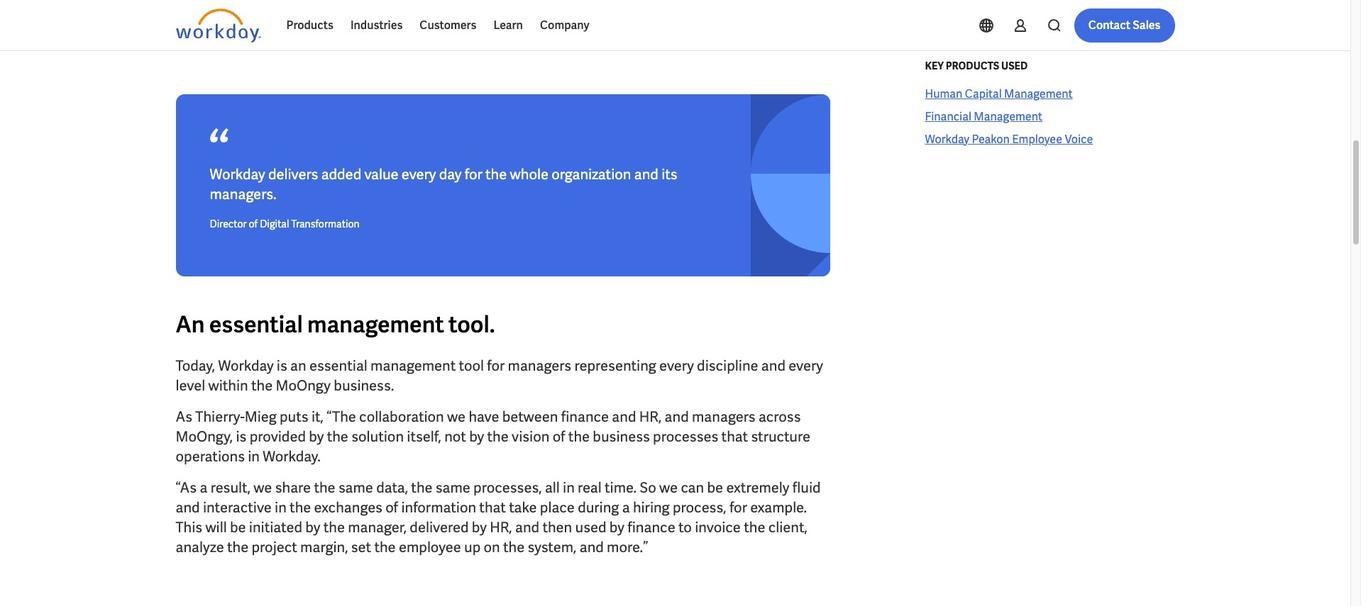 Task type: describe. For each thing, give the bounding box(es) containing it.
managers inside today, workday is an essential management tool for managers representing every discipline and every level within the moongy business.
[[508, 357, 571, 375]]

this
[[176, 519, 202, 537]]

0 horizontal spatial of
[[249, 218, 258, 231]]

human capital management
[[925, 87, 1073, 101]]

go to the homepage image
[[176, 9, 261, 43]]

today, workday is an essential management tool for managers representing every discipline and every level within the moongy business.
[[176, 357, 823, 395]]

1 horizontal spatial be
[[707, 479, 723, 498]]

0 horizontal spatial a
[[200, 479, 208, 498]]

within
[[208, 377, 248, 395]]

discipline
[[697, 357, 758, 375]]

"as
[[176, 479, 197, 498]]

management inside today, workday is an essential management tool for managers representing every discipline and every level within the moongy business.
[[371, 357, 456, 375]]

0 horizontal spatial essential
[[209, 310, 303, 340]]

more."
[[607, 539, 648, 557]]

across
[[759, 408, 801, 427]]

as
[[176, 408, 192, 427]]

the down share
[[290, 499, 311, 517]]

services
[[1061, 18, 1105, 33]]

in inside as thierry-mieg puts it, "the collaboration we have between finance and hr, and managers across moongy, is provided by the solution itself, not by the vision of the business processes that structure operations in workday.
[[248, 448, 260, 466]]

example.
[[750, 499, 807, 517]]

by up margin,
[[305, 519, 320, 537]]

margin,
[[300, 539, 348, 557]]

solution
[[351, 428, 404, 446]]

and up processes
[[665, 408, 689, 427]]

for inside the workday delivers added value every day for the whole organization and its managers.
[[465, 165, 482, 184]]

used
[[1001, 60, 1028, 72]]

tool.
[[449, 310, 495, 340]]

used
[[575, 519, 607, 537]]

1 horizontal spatial every
[[659, 357, 694, 375]]

is inside today, workday is an essential management tool for managers representing every discipline and every level within the moongy business.
[[277, 357, 287, 375]]

hiring
[[633, 499, 670, 517]]

exchanges
[[314, 499, 383, 517]]

the left project
[[227, 539, 249, 557]]

peakon
[[972, 132, 1010, 147]]

managers inside as thierry-mieg puts it, "the collaboration we have between finance and hr, and managers across moongy, is provided by the solution itself, not by the vision of the business processes that structure operations in workday.
[[692, 408, 756, 427]]

to
[[678, 519, 692, 537]]

system,
[[528, 539, 577, 557]]

2 horizontal spatial every
[[789, 357, 823, 375]]

processes,
[[473, 479, 542, 498]]

business
[[1013, 18, 1059, 33]]

of inside as thierry-mieg puts it, "the collaboration we have between finance and hr, and managers across moongy, is provided by the solution itself, not by the vision of the business processes that structure operations in workday.
[[553, 428, 565, 446]]

and up this
[[176, 499, 200, 517]]

digital
[[260, 218, 289, 231]]

and left business
[[991, 18, 1010, 33]]

operations
[[176, 448, 245, 466]]

it,
[[312, 408, 324, 427]]

today,
[[176, 357, 215, 375]]

products
[[946, 60, 1000, 72]]

set
[[351, 539, 371, 557]]

sales
[[1133, 18, 1161, 33]]

hr, inside as thierry-mieg puts it, "the collaboration we have between finance and hr, and managers across moongy, is provided by the solution itself, not by the vision of the business processes that structure operations in workday.
[[639, 408, 662, 427]]

moongy
[[276, 377, 331, 395]]

we inside as thierry-mieg puts it, "the collaboration we have between finance and hr, and managers across moongy, is provided by the solution itself, not by the vision of the business processes that structure operations in workday.
[[447, 408, 466, 427]]

by down it,
[[309, 428, 324, 446]]

0 vertical spatial management
[[1004, 87, 1073, 101]]

an essential management tool.
[[176, 310, 495, 340]]

interactive
[[203, 499, 272, 517]]

extremely
[[726, 479, 790, 498]]

and inside today, workday is an essential management tool for managers representing every discipline and every level within the moongy business.
[[761, 357, 786, 375]]

business.
[[334, 377, 394, 395]]

so
[[640, 479, 656, 498]]

and inside the workday delivers added value every day for the whole organization and its managers.
[[634, 165, 659, 184]]

contact sales link
[[1074, 9, 1175, 43]]

essential inside today, workday is an essential management tool for managers representing every discipline and every level within the moongy business.
[[309, 357, 368, 375]]

1 same from the left
[[338, 479, 373, 498]]

vision
[[512, 428, 550, 446]]

by up up
[[472, 519, 487, 537]]

professional and business services
[[925, 18, 1105, 33]]

company
[[540, 18, 589, 33]]

delivers
[[268, 165, 318, 184]]

workday inside today, workday is an essential management tool for managers representing every discipline and every level within the moongy business.
[[218, 357, 274, 375]]

data,
[[376, 479, 408, 498]]

fluid
[[793, 479, 821, 498]]

learn button
[[485, 9, 532, 43]]

then
[[543, 519, 572, 537]]

the up margin,
[[323, 519, 345, 537]]

time.
[[605, 479, 637, 498]]

for inside the "as a result, we share the same data, the same processes, all in real time. so we can be extremely fluid and interactive in the exchanges of information that take place during a hiring process, for example. this will be initiated by the manager, delivered by hr, and then used by finance to invoice the client, analyze the project margin, set the employee up on the system, and more."
[[730, 499, 747, 517]]

the left the business
[[568, 428, 590, 446]]

value
[[364, 165, 399, 184]]

itself,
[[407, 428, 441, 446]]

mieg
[[245, 408, 277, 427]]

2 same from the left
[[436, 479, 470, 498]]

collaboration
[[359, 408, 444, 427]]

that inside as thierry-mieg puts it, "the collaboration we have between finance and hr, and managers across moongy, is provided by the solution itself, not by the vision of the business processes that structure operations in workday.
[[722, 428, 748, 446]]

capital
[[965, 87, 1002, 101]]

"as a result, we share the same data, the same processes, all in real time. so we can be extremely fluid and interactive in the exchanges of information that take place during a hiring process, for example. this will be initiated by the manager, delivered by hr, and then used by finance to invoice the client, analyze the project margin, set the employee up on the system, and more."
[[176, 479, 821, 557]]

2 horizontal spatial we
[[659, 479, 678, 498]]

the down the manager,
[[374, 539, 396, 557]]

for inside today, workday is an essential management tool for managers representing every discipline and every level within the moongy business.
[[487, 357, 505, 375]]

2 vertical spatial in
[[275, 499, 287, 517]]

customers
[[420, 18, 477, 33]]

1 vertical spatial a
[[622, 499, 630, 517]]

thierry-
[[195, 408, 245, 427]]

the down the have
[[487, 428, 509, 446]]

contact sales
[[1089, 18, 1161, 33]]

project
[[252, 539, 297, 557]]

place
[[540, 499, 575, 517]]

finance inside the "as a result, we share the same data, the same processes, all in real time. so we can be extremely fluid and interactive in the exchanges of information that take place during a hiring process, for example. this will be initiated by the manager, delivered by hr, and then used by finance to invoice the client, analyze the project margin, set the employee up on the system, and more."
[[628, 519, 675, 537]]



Task type: vqa. For each thing, say whether or not it's contained in the screenshot.
the "The
yes



Task type: locate. For each thing, give the bounding box(es) containing it.
every left discipline
[[659, 357, 694, 375]]

director of digital transformation
[[210, 218, 360, 231]]

same up information
[[436, 479, 470, 498]]

products
[[286, 18, 333, 33]]

workday peakon employee voice link
[[925, 131, 1093, 148]]

representing
[[574, 357, 656, 375]]

0 vertical spatial is
[[277, 357, 287, 375]]

of left "digital"
[[249, 218, 258, 231]]

we left share
[[254, 479, 272, 498]]

be down 'interactive'
[[230, 519, 246, 537]]

can
[[681, 479, 704, 498]]

workday.
[[263, 448, 321, 466]]

1 vertical spatial management
[[974, 109, 1043, 124]]

and up the business
[[612, 408, 636, 427]]

business
[[593, 428, 650, 446]]

moongy,
[[176, 428, 233, 446]]

on
[[484, 539, 500, 557]]

that down the processes,
[[479, 499, 506, 517]]

1 vertical spatial management
[[371, 357, 456, 375]]

1 vertical spatial in
[[563, 479, 575, 498]]

1 horizontal spatial finance
[[628, 519, 675, 537]]

every
[[402, 165, 436, 184], [659, 357, 694, 375], [789, 357, 823, 375]]

industries button
[[342, 9, 411, 43]]

0 horizontal spatial be
[[230, 519, 246, 537]]

contact
[[1089, 18, 1131, 33]]

and down take
[[515, 519, 539, 537]]

and
[[991, 18, 1010, 33], [634, 165, 659, 184], [761, 357, 786, 375], [612, 408, 636, 427], [665, 408, 689, 427], [176, 499, 200, 517], [515, 519, 539, 537], [580, 539, 604, 557]]

managers up processes
[[692, 408, 756, 427]]

managers.
[[210, 185, 277, 204]]

0 horizontal spatial that
[[479, 499, 506, 517]]

workday inside the workday delivers added value every day for the whole organization and its managers.
[[210, 165, 265, 184]]

2 horizontal spatial in
[[563, 479, 575, 498]]

voice
[[1065, 132, 1093, 147]]

a down time.
[[622, 499, 630, 517]]

hr, up on
[[490, 519, 512, 537]]

industries
[[351, 18, 403, 33]]

analyze
[[176, 539, 224, 557]]

employee
[[1012, 132, 1063, 147]]

of inside the "as a result, we share the same data, the same processes, all in real time. so we can be extremely fluid and interactive in the exchanges of information that take place during a hiring process, for example. this will be initiated by the manager, delivered by hr, and then used by finance to invoice the client, analyze the project margin, set the employee up on the system, and more."
[[386, 499, 398, 517]]

be right can
[[707, 479, 723, 498]]

finance inside as thierry-mieg puts it, "the collaboration we have between finance and hr, and managers across moongy, is provided by the solution itself, not by the vision of the business processes that structure operations in workday.
[[561, 408, 609, 427]]

during
[[578, 499, 619, 517]]

the down example. on the bottom right of the page
[[744, 519, 765, 537]]

the inside today, workday is an essential management tool for managers representing every discipline and every level within the moongy business.
[[251, 377, 273, 395]]

finance
[[561, 408, 609, 427], [628, 519, 675, 537]]

for right the tool
[[487, 357, 505, 375]]

finance down the hiring
[[628, 519, 675, 537]]

real
[[578, 479, 602, 498]]

0 vertical spatial managers
[[508, 357, 571, 375]]

1 horizontal spatial same
[[436, 479, 470, 498]]

2 horizontal spatial for
[[730, 499, 747, 517]]

0 horizontal spatial we
[[254, 479, 272, 498]]

0 vertical spatial be
[[707, 479, 723, 498]]

essential up the an
[[209, 310, 303, 340]]

2 vertical spatial for
[[730, 499, 747, 517]]

0 horizontal spatial is
[[236, 428, 247, 446]]

and left its
[[634, 165, 659, 184]]

0 vertical spatial of
[[249, 218, 258, 231]]

the left whole
[[485, 165, 507, 184]]

for
[[465, 165, 482, 184], [487, 357, 505, 375], [730, 499, 747, 517]]

provided
[[250, 428, 306, 446]]

in right all
[[563, 479, 575, 498]]

whole
[[510, 165, 549, 184]]

1 horizontal spatial in
[[275, 499, 287, 517]]

0 vertical spatial hr,
[[639, 408, 662, 427]]

2 vertical spatial workday
[[218, 357, 274, 375]]

1 horizontal spatial is
[[277, 357, 287, 375]]

workday up within
[[218, 357, 274, 375]]

0 horizontal spatial same
[[338, 479, 373, 498]]

0 vertical spatial in
[[248, 448, 260, 466]]

1 vertical spatial is
[[236, 428, 247, 446]]

1 vertical spatial managers
[[692, 408, 756, 427]]

key
[[925, 60, 944, 72]]

1 vertical spatial that
[[479, 499, 506, 517]]

delivered
[[410, 519, 469, 537]]

in down provided
[[248, 448, 260, 466]]

essential up business.
[[309, 357, 368, 375]]

0 horizontal spatial for
[[465, 165, 482, 184]]

process,
[[673, 499, 727, 517]]

1 horizontal spatial a
[[622, 499, 630, 517]]

in up initiated
[[275, 499, 287, 517]]

for right day
[[465, 165, 482, 184]]

financial management link
[[925, 109, 1043, 126]]

managers
[[508, 357, 571, 375], [692, 408, 756, 427]]

2 horizontal spatial of
[[553, 428, 565, 446]]

workday inside 'link'
[[925, 132, 970, 147]]

the right on
[[503, 539, 525, 557]]

every up across
[[789, 357, 823, 375]]

finance up the business
[[561, 408, 609, 427]]

0 horizontal spatial finance
[[561, 408, 609, 427]]

1 horizontal spatial we
[[447, 408, 466, 427]]

up
[[464, 539, 481, 557]]

all
[[545, 479, 560, 498]]

professional and business services link
[[925, 18, 1105, 35]]

that left structure
[[722, 428, 748, 446]]

we
[[447, 408, 466, 427], [254, 479, 272, 498], [659, 479, 678, 498]]

workday for workday peakon employee voice
[[925, 132, 970, 147]]

result,
[[211, 479, 251, 498]]

key products used
[[925, 60, 1028, 72]]

for down extremely
[[730, 499, 747, 517]]

an
[[290, 357, 306, 375]]

human capital management link
[[925, 86, 1073, 103]]

0 horizontal spatial in
[[248, 448, 260, 466]]

1 vertical spatial of
[[553, 428, 565, 446]]

management down the used
[[1004, 87, 1073, 101]]

hr, inside the "as a result, we share the same data, the same processes, all in real time. so we can be extremely fluid and interactive in the exchanges of information that take place during a hiring process, for example. this will be initiated by the manager, delivered by hr, and then used by finance to invoice the client, analyze the project margin, set the employee up on the system, and more."
[[490, 519, 512, 537]]

management up business.
[[307, 310, 444, 340]]

"the
[[327, 408, 356, 427]]

is left the an
[[277, 357, 287, 375]]

information
[[401, 499, 476, 517]]

a right '"as'
[[200, 479, 208, 498]]

of down 'data,'
[[386, 499, 398, 517]]

a
[[200, 479, 208, 498], [622, 499, 630, 517]]

workday up managers.
[[210, 165, 265, 184]]

is
[[277, 357, 287, 375], [236, 428, 247, 446]]

same up the "exchanges"
[[338, 479, 373, 498]]

workday down financial
[[925, 132, 970, 147]]

1 vertical spatial finance
[[628, 519, 675, 537]]

1 vertical spatial be
[[230, 519, 246, 537]]

an
[[176, 310, 205, 340]]

workday delivers added value every day for the whole organization and its managers.
[[210, 165, 678, 204]]

1 horizontal spatial that
[[722, 428, 748, 446]]

products button
[[278, 9, 342, 43]]

0 horizontal spatial managers
[[508, 357, 571, 375]]

of
[[249, 218, 258, 231], [553, 428, 565, 446], [386, 499, 398, 517]]

day
[[439, 165, 462, 184]]

2 vertical spatial of
[[386, 499, 398, 517]]

1 vertical spatial hr,
[[490, 519, 512, 537]]

invoice
[[695, 519, 741, 537]]

is inside as thierry-mieg puts it, "the collaboration we have between finance and hr, and managers across moongy, is provided by the solution itself, not by the vision of the business processes that structure operations in workday.
[[236, 428, 247, 446]]

workday peakon employee voice
[[925, 132, 1093, 147]]

employee
[[399, 539, 461, 557]]

0 vertical spatial that
[[722, 428, 748, 446]]

client,
[[768, 519, 808, 537]]

1 vertical spatial for
[[487, 357, 505, 375]]

hr, up the business
[[639, 408, 662, 427]]

1 horizontal spatial essential
[[309, 357, 368, 375]]

every left day
[[402, 165, 436, 184]]

not
[[444, 428, 466, 446]]

structure
[[751, 428, 811, 446]]

take
[[509, 499, 537, 517]]

in
[[248, 448, 260, 466], [563, 479, 575, 498], [275, 499, 287, 517]]

1 vertical spatial workday
[[210, 165, 265, 184]]

1 horizontal spatial for
[[487, 357, 505, 375]]

the up mieg
[[251, 377, 273, 395]]

we right so
[[659, 479, 678, 498]]

have
[[469, 408, 499, 427]]

financial
[[925, 109, 972, 124]]

learn
[[494, 18, 523, 33]]

between
[[502, 408, 558, 427]]

0 vertical spatial management
[[307, 310, 444, 340]]

human
[[925, 87, 963, 101]]

by up more."
[[610, 519, 625, 537]]

1 horizontal spatial hr,
[[639, 408, 662, 427]]

workday for workday delivers added value every day for the whole organization and its managers.
[[210, 165, 265, 184]]

by down the have
[[469, 428, 484, 446]]

1 vertical spatial essential
[[309, 357, 368, 375]]

the
[[485, 165, 507, 184], [251, 377, 273, 395], [327, 428, 348, 446], [487, 428, 509, 446], [568, 428, 590, 446], [314, 479, 335, 498], [411, 479, 433, 498], [290, 499, 311, 517], [323, 519, 345, 537], [744, 519, 765, 537], [227, 539, 249, 557], [374, 539, 396, 557], [503, 539, 525, 557]]

that
[[722, 428, 748, 446], [479, 499, 506, 517]]

its
[[662, 165, 678, 184]]

and down used
[[580, 539, 604, 557]]

0 horizontal spatial hr,
[[490, 519, 512, 537]]

0 vertical spatial for
[[465, 165, 482, 184]]

0 vertical spatial essential
[[209, 310, 303, 340]]

transformation
[[291, 218, 360, 231]]

workday
[[925, 132, 970, 147], [210, 165, 265, 184], [218, 357, 274, 375]]

of right vision
[[553, 428, 565, 446]]

management up collaboration
[[371, 357, 456, 375]]

be
[[707, 479, 723, 498], [230, 519, 246, 537]]

and right discipline
[[761, 357, 786, 375]]

every inside the workday delivers added value every day for the whole organization and its managers.
[[402, 165, 436, 184]]

0 vertical spatial a
[[200, 479, 208, 498]]

management up workday peakon employee voice
[[974, 109, 1043, 124]]

1 horizontal spatial managers
[[692, 408, 756, 427]]

share
[[275, 479, 311, 498]]

the up information
[[411, 479, 433, 498]]

0 horizontal spatial every
[[402, 165, 436, 184]]

1 horizontal spatial of
[[386, 499, 398, 517]]

the inside the workday delivers added value every day for the whole organization and its managers.
[[485, 165, 507, 184]]

0 vertical spatial finance
[[561, 408, 609, 427]]

that inside the "as a result, we share the same data, the same processes, all in real time. so we can be extremely fluid and interactive in the exchanges of information that take place during a hiring process, for example. this will be initiated by the manager, delivered by hr, and then used by finance to invoice the client, analyze the project margin, set the employee up on the system, and more."
[[479, 499, 506, 517]]

is down mieg
[[236, 428, 247, 446]]

we up not
[[447, 408, 466, 427]]

the down "the
[[327, 428, 348, 446]]

as thierry-mieg puts it, "the collaboration we have between finance and hr, and managers across moongy, is provided by the solution itself, not by the vision of the business processes that structure operations in workday.
[[176, 408, 811, 466]]

managers up between
[[508, 357, 571, 375]]

tool
[[459, 357, 484, 375]]

the up the "exchanges"
[[314, 479, 335, 498]]

0 vertical spatial workday
[[925, 132, 970, 147]]

company button
[[532, 9, 598, 43]]



